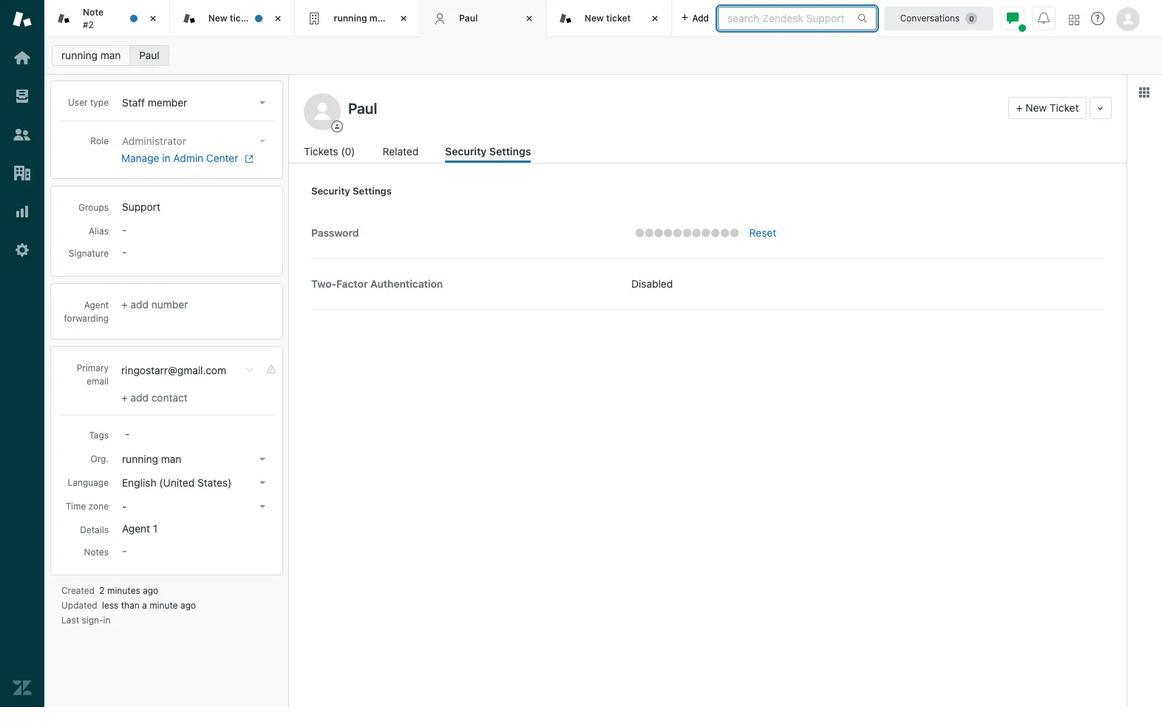 Task type: describe. For each thing, give the bounding box(es) containing it.
+ for + add contact
[[121, 391, 128, 404]]

+ add number
[[121, 298, 188, 311]]

related
[[383, 145, 419, 158]]

customers image
[[13, 125, 32, 144]]

0 horizontal spatial security
[[311, 185, 350, 197]]

tickets (0) link
[[304, 143, 358, 163]]

note #2
[[83, 7, 104, 30]]

member
[[148, 96, 187, 109]]

(united
[[159, 476, 195, 489]]

conversations button
[[885, 6, 994, 30]]

factor
[[337, 278, 368, 290]]

primary
[[77, 362, 109, 373]]

add for add number
[[131, 298, 149, 311]]

forwarding
[[64, 313, 109, 324]]

disabled
[[632, 277, 673, 290]]

ticket for first the new ticket tab from the right
[[606, 12, 631, 24]]

close image inside paul tab
[[522, 11, 537, 26]]

type
[[90, 97, 109, 108]]

running man button
[[118, 449, 271, 470]]

user
[[68, 97, 88, 108]]

updated
[[61, 600, 97, 611]]

add for add contact
[[131, 391, 149, 404]]

english (united states) button
[[118, 473, 271, 493]]

search Zendesk Support field
[[728, 11, 852, 25]]

created
[[61, 585, 95, 596]]

reset link
[[750, 226, 777, 239]]

+ for + add number
[[121, 298, 128, 311]]

-
[[122, 500, 127, 513]]

english
[[122, 476, 156, 489]]

ticket for 2nd the new ticket tab from the right
[[230, 12, 255, 24]]

time
[[66, 501, 86, 512]]

related link
[[383, 143, 421, 163]]

admin image
[[13, 240, 32, 260]]

a
[[142, 600, 147, 611]]

paul tab
[[421, 0, 546, 37]]

agent for agent 1
[[122, 522, 150, 535]]

running inside secondary element
[[61, 49, 98, 61]]

in inside created 2 minutes ago updated less than a minute ago last sign-in
[[103, 615, 111, 626]]

notes
[[84, 547, 109, 558]]

than
[[121, 600, 140, 611]]

zone
[[89, 501, 109, 512]]

signature
[[69, 248, 109, 259]]

email
[[87, 376, 109, 387]]

close image inside tab
[[145, 11, 160, 26]]

minutes
[[107, 585, 140, 596]]

groups
[[78, 202, 109, 213]]

arrow down image for administrator
[[260, 140, 266, 143]]

arrow down image for running man
[[260, 458, 266, 461]]

staff member
[[122, 96, 187, 109]]

man inside secondary element
[[100, 49, 121, 61]]

staff
[[122, 96, 145, 109]]

+ new ticket button
[[1009, 97, 1088, 119]]

main element
[[0, 0, 44, 707]]

security settings link
[[445, 143, 531, 163]]

staff member button
[[118, 92, 271, 113]]

less
[[102, 600, 119, 611]]

1 vertical spatial settings
[[353, 185, 392, 197]]

contact
[[151, 391, 188, 404]]

authentication
[[371, 278, 443, 290]]

admin
[[173, 152, 203, 164]]

+ for + new ticket
[[1017, 101, 1023, 114]]

language
[[68, 477, 109, 488]]

sign-
[[82, 615, 103, 626]]

2 close image from the left
[[271, 11, 286, 26]]

administrator
[[122, 135, 186, 147]]

1 horizontal spatial settings
[[490, 145, 531, 158]]

1 new ticket tab from the left
[[170, 0, 295, 37]]

reporting image
[[13, 202, 32, 221]]

0 vertical spatial ago
[[143, 585, 158, 596]]

get started image
[[13, 48, 32, 67]]

org.
[[91, 453, 109, 464]]

running for running man tab
[[334, 12, 367, 24]]

running man for running man tab
[[334, 12, 388, 24]]

notifications image
[[1038, 12, 1050, 24]]

user type
[[68, 97, 109, 108]]

views image
[[13, 87, 32, 106]]

role
[[90, 135, 109, 146]]

1 new ticket from the left
[[208, 12, 255, 24]]

minute
[[150, 600, 178, 611]]



Task type: vqa. For each thing, say whether or not it's contained in the screenshot.


Task type: locate. For each thing, give the bounding box(es) containing it.
new ticket tab
[[170, 0, 295, 37], [546, 0, 672, 37]]

tabs tab list
[[44, 0, 718, 37]]

manage in admin center
[[121, 152, 238, 164]]

1 vertical spatial +
[[121, 298, 128, 311]]

ticket
[[1050, 101, 1079, 114]]

tab
[[44, 0, 170, 37]]

+ left ticket
[[1017, 101, 1023, 114]]

administrator button
[[118, 131, 271, 152]]

1 vertical spatial ago
[[181, 600, 196, 611]]

1 vertical spatial paul
[[139, 49, 160, 61]]

manage
[[121, 152, 159, 164]]

●●●●●●●●●●●
[[635, 226, 739, 239]]

arrow down image inside english (united states) button
[[260, 481, 266, 484]]

1 vertical spatial running man
[[61, 49, 121, 61]]

0 horizontal spatial running
[[61, 49, 98, 61]]

zendesk products image
[[1069, 14, 1080, 25]]

new for first the new ticket tab from the right
[[585, 12, 604, 24]]

manage in admin center link
[[121, 152, 266, 165]]

●●●●●●●●●●● reset
[[635, 226, 777, 239]]

ticket
[[230, 12, 255, 24], [606, 12, 631, 24]]

number
[[151, 298, 188, 311]]

running up english
[[122, 453, 158, 465]]

1 horizontal spatial in
[[162, 152, 171, 164]]

new inside button
[[1026, 101, 1047, 114]]

0 vertical spatial in
[[162, 152, 171, 164]]

1 vertical spatial arrow down image
[[260, 481, 266, 484]]

primary email
[[77, 362, 109, 387]]

0 vertical spatial arrow down image
[[260, 101, 266, 104]]

0 horizontal spatial new ticket tab
[[170, 0, 295, 37]]

arrow down image inside administrator 'button'
[[260, 140, 266, 143]]

man
[[370, 12, 388, 24], [100, 49, 121, 61], [161, 453, 181, 465]]

2 vertical spatial running
[[122, 453, 158, 465]]

add inside dropdown button
[[693, 12, 709, 23]]

1 horizontal spatial running
[[122, 453, 158, 465]]

1 ticket from the left
[[230, 12, 255, 24]]

2 ticket from the left
[[606, 12, 631, 24]]

new for 2nd the new ticket tab from the right
[[208, 12, 228, 24]]

secondary element
[[44, 41, 1163, 70]]

1 arrow down image from the top
[[260, 101, 266, 104]]

paul right close image
[[459, 12, 478, 24]]

arrow down image inside - button
[[260, 505, 266, 508]]

last
[[61, 615, 79, 626]]

arrow down image inside staff member button
[[260, 101, 266, 104]]

man inside button
[[161, 453, 181, 465]]

note
[[83, 7, 104, 18]]

add
[[693, 12, 709, 23], [131, 298, 149, 311], [131, 391, 149, 404]]

running left close image
[[334, 12, 367, 24]]

center
[[206, 152, 238, 164]]

english (united states)
[[122, 476, 232, 489]]

paul link
[[130, 45, 169, 66]]

2
[[99, 585, 105, 596]]

2 new ticket from the left
[[585, 12, 631, 24]]

alias
[[89, 226, 109, 237]]

support
[[122, 200, 160, 213]]

1 horizontal spatial running man
[[122, 453, 181, 465]]

arrow down image for staff member
[[260, 101, 266, 104]]

agent left 1
[[122, 522, 150, 535]]

paul
[[459, 12, 478, 24], [139, 49, 160, 61]]

0 vertical spatial arrow down image
[[260, 140, 266, 143]]

agent
[[84, 300, 109, 311], [122, 522, 150, 535]]

+ left contact
[[121, 391, 128, 404]]

running man inside tab
[[334, 12, 388, 24]]

man for running man tab
[[370, 12, 388, 24]]

ringostarr@gmail.com
[[121, 364, 226, 376]]

2 horizontal spatial running man
[[334, 12, 388, 24]]

paul inside tab
[[459, 12, 478, 24]]

1 horizontal spatial security settings
[[445, 145, 531, 158]]

man up "english (united states)"
[[161, 453, 181, 465]]

running man
[[334, 12, 388, 24], [61, 49, 121, 61], [122, 453, 181, 465]]

+ inside + new ticket button
[[1017, 101, 1023, 114]]

1 vertical spatial arrow down image
[[260, 458, 266, 461]]

1 horizontal spatial new ticket
[[585, 12, 631, 24]]

paul inside secondary element
[[139, 49, 160, 61]]

2 new ticket tab from the left
[[546, 0, 672, 37]]

conversations
[[901, 12, 960, 23]]

in
[[162, 152, 171, 164], [103, 615, 111, 626]]

close image
[[145, 11, 160, 26], [271, 11, 286, 26], [522, 11, 537, 26], [648, 11, 662, 26]]

0 vertical spatial security settings
[[445, 145, 531, 158]]

running for running man button
[[122, 453, 158, 465]]

reset
[[750, 226, 777, 239]]

running man for running man button
[[122, 453, 181, 465]]

#2
[[83, 19, 94, 30]]

arrow down image
[[260, 101, 266, 104], [260, 481, 266, 484]]

two-
[[311, 278, 337, 290]]

0 horizontal spatial running man
[[61, 49, 121, 61]]

1 arrow down image from the top
[[260, 140, 266, 143]]

ago
[[143, 585, 158, 596], [181, 600, 196, 611]]

tickets (0)
[[304, 145, 355, 158]]

arrow down image
[[260, 140, 266, 143], [260, 458, 266, 461], [260, 505, 266, 508]]

running down #2
[[61, 49, 98, 61]]

security
[[445, 145, 487, 158], [311, 185, 350, 197]]

tab containing note
[[44, 0, 170, 37]]

new
[[208, 12, 228, 24], [585, 12, 604, 24], [1026, 101, 1047, 114]]

2 vertical spatial man
[[161, 453, 181, 465]]

(0)
[[341, 145, 355, 158]]

0 horizontal spatial ticket
[[230, 12, 255, 24]]

running man inside button
[[122, 453, 181, 465]]

0 vertical spatial paul
[[459, 12, 478, 24]]

in down the less
[[103, 615, 111, 626]]

0 horizontal spatial man
[[100, 49, 121, 61]]

security down tickets (0) link
[[311, 185, 350, 197]]

1 horizontal spatial man
[[161, 453, 181, 465]]

tickets
[[304, 145, 338, 158]]

agent up forwarding
[[84, 300, 109, 311]]

security right the related link
[[445, 145, 487, 158]]

+ add contact
[[121, 391, 188, 404]]

new ticket
[[208, 12, 255, 24], [585, 12, 631, 24]]

running
[[334, 12, 367, 24], [61, 49, 98, 61], [122, 453, 158, 465]]

agent for agent forwarding
[[84, 300, 109, 311]]

2 horizontal spatial running
[[334, 12, 367, 24]]

0 horizontal spatial new ticket
[[208, 12, 255, 24]]

+ new ticket
[[1017, 101, 1079, 114]]

arrow down image for english (united states)
[[260, 481, 266, 484]]

running inside button
[[122, 453, 158, 465]]

created 2 minutes ago updated less than a minute ago last sign-in
[[61, 585, 196, 626]]

arrow down image for -
[[260, 505, 266, 508]]

1
[[153, 522, 158, 535]]

tags
[[89, 430, 109, 441]]

2 vertical spatial arrow down image
[[260, 505, 266, 508]]

3 arrow down image from the top
[[260, 505, 266, 508]]

0 vertical spatial agent
[[84, 300, 109, 311]]

+ right "agent forwarding"
[[121, 298, 128, 311]]

details
[[80, 524, 109, 535]]

4 close image from the left
[[648, 11, 662, 26]]

1 horizontal spatial ticket
[[606, 12, 631, 24]]

0 horizontal spatial security settings
[[311, 185, 392, 197]]

1 vertical spatial running
[[61, 49, 98, 61]]

running man inside secondary element
[[61, 49, 121, 61]]

0 vertical spatial man
[[370, 12, 388, 24]]

0 horizontal spatial settings
[[353, 185, 392, 197]]

ago up a
[[143, 585, 158, 596]]

0 horizontal spatial agent
[[84, 300, 109, 311]]

1 horizontal spatial paul
[[459, 12, 478, 24]]

1 vertical spatial in
[[103, 615, 111, 626]]

0 vertical spatial +
[[1017, 101, 1023, 114]]

button displays agent's chat status as online. image
[[1007, 12, 1019, 24]]

0 horizontal spatial paul
[[139, 49, 160, 61]]

1 horizontal spatial ago
[[181, 600, 196, 611]]

1 vertical spatial add
[[131, 298, 149, 311]]

1 close image from the left
[[145, 11, 160, 26]]

security settings
[[445, 145, 531, 158], [311, 185, 392, 197]]

0 vertical spatial security
[[445, 145, 487, 158]]

0 horizontal spatial in
[[103, 615, 111, 626]]

running man up english
[[122, 453, 181, 465]]

2 vertical spatial running man
[[122, 453, 181, 465]]

time zone
[[66, 501, 109, 512]]

password
[[311, 227, 359, 239]]

1 horizontal spatial agent
[[122, 522, 150, 535]]

organizations image
[[13, 163, 32, 183]]

1 vertical spatial security
[[311, 185, 350, 197]]

2 vertical spatial add
[[131, 391, 149, 404]]

close image
[[397, 11, 411, 26]]

in down administrator
[[162, 152, 171, 164]]

agent 1
[[122, 522, 158, 535]]

1 horizontal spatial new
[[585, 12, 604, 24]]

man left paul link
[[100, 49, 121, 61]]

man for running man button
[[161, 453, 181, 465]]

running inside tab
[[334, 12, 367, 24]]

apps image
[[1139, 87, 1151, 98]]

zendesk support image
[[13, 10, 32, 29]]

3 close image from the left
[[522, 11, 537, 26]]

states)
[[197, 476, 232, 489]]

running man left close image
[[334, 12, 388, 24]]

2 vertical spatial +
[[121, 391, 128, 404]]

2 horizontal spatial man
[[370, 12, 388, 24]]

None text field
[[344, 97, 1003, 119]]

agent forwarding
[[64, 300, 109, 324]]

0 vertical spatial running
[[334, 12, 367, 24]]

1 vertical spatial man
[[100, 49, 121, 61]]

man left close image
[[370, 12, 388, 24]]

1 vertical spatial agent
[[122, 522, 150, 535]]

0 vertical spatial settings
[[490, 145, 531, 158]]

1 horizontal spatial security
[[445, 145, 487, 158]]

0 horizontal spatial ago
[[143, 585, 158, 596]]

0 horizontal spatial new
[[208, 12, 228, 24]]

get help image
[[1092, 12, 1105, 25]]

add button
[[672, 0, 718, 36]]

settings
[[490, 145, 531, 158], [353, 185, 392, 197]]

running man down #2
[[61, 49, 121, 61]]

1 horizontal spatial new ticket tab
[[546, 0, 672, 37]]

man inside tab
[[370, 12, 388, 24]]

agent inside "agent forwarding"
[[84, 300, 109, 311]]

- button
[[118, 496, 271, 517]]

0 vertical spatial running man
[[334, 12, 388, 24]]

paul up staff member at left top
[[139, 49, 160, 61]]

0 vertical spatial add
[[693, 12, 709, 23]]

two-factor authentication
[[311, 278, 443, 290]]

running man link
[[52, 45, 130, 66]]

ago right minute
[[181, 600, 196, 611]]

arrow down image inside running man button
[[260, 458, 266, 461]]

zendesk image
[[13, 678, 32, 697]]

+
[[1017, 101, 1023, 114], [121, 298, 128, 311], [121, 391, 128, 404]]

2 arrow down image from the top
[[260, 481, 266, 484]]

- field
[[119, 426, 271, 442]]

2 arrow down image from the top
[[260, 458, 266, 461]]

running man tab
[[295, 0, 421, 37]]

1 vertical spatial security settings
[[311, 185, 392, 197]]

2 horizontal spatial new
[[1026, 101, 1047, 114]]



